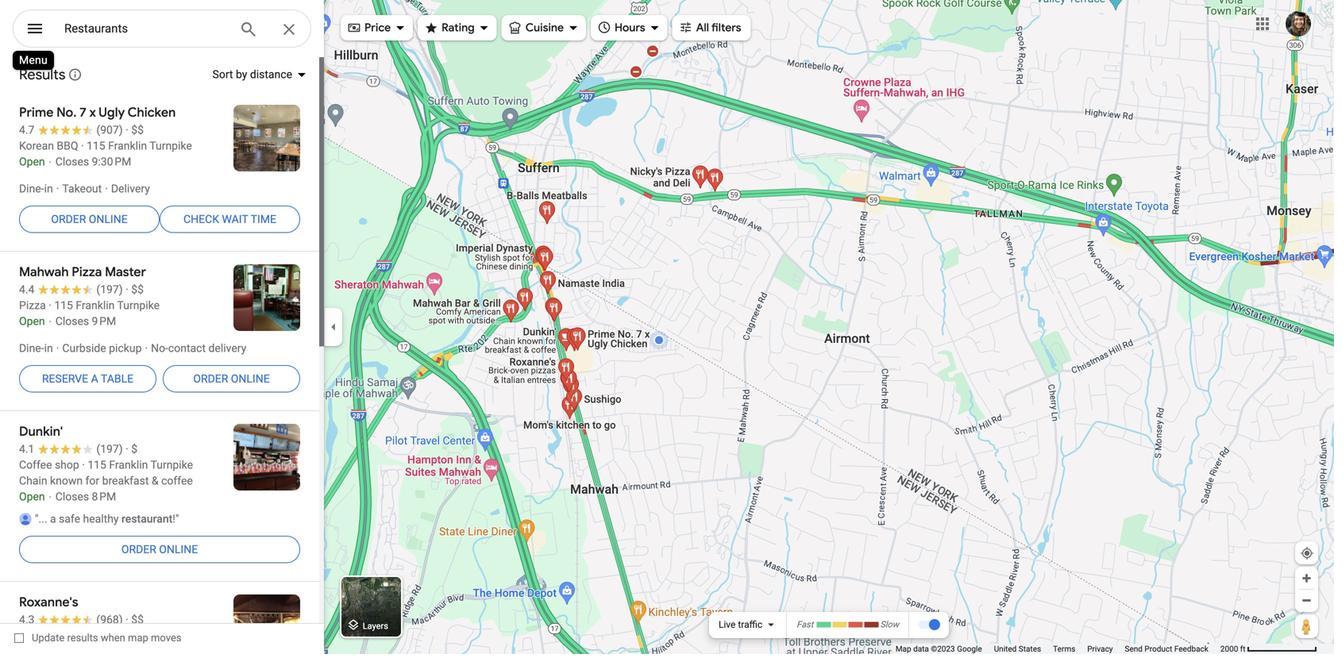 Task type: vqa. For each thing, say whether or not it's contained in the screenshot.
'Show Street View Coverage' icon
yes



Task type: describe. For each thing, give the bounding box(es) containing it.
send product feedback
[[1125, 644, 1209, 654]]


[[597, 19, 611, 36]]

2 vertical spatial order online link
[[19, 530, 300, 569]]

0 vertical spatial order online link
[[19, 200, 160, 238]]

 layers
[[346, 617, 388, 634]]

check wait time link
[[160, 200, 300, 238]]

0 vertical spatial order online
[[51, 213, 128, 226]]

check wait time
[[183, 213, 276, 226]]

send product feedback button
[[1125, 644, 1209, 654]]


[[679, 19, 693, 36]]

results for restaurants feed
[[0, 56, 324, 654]]

reserve a table
[[42, 372, 133, 385]]

when
[[101, 632, 125, 644]]

0 vertical spatial online
[[89, 213, 128, 226]]

all
[[696, 21, 709, 35]]

traffic
[[738, 619, 762, 631]]

fast
[[797, 620, 813, 630]]

sort by distance
[[212, 68, 292, 81]]

send
[[1125, 644, 1143, 654]]

google account: giulia masi  
(giulia.masi@adept.ai) image
[[1286, 11, 1311, 37]]

wait
[[222, 213, 248, 226]]


[[25, 17, 44, 40]]

ft
[[1240, 644, 1246, 654]]

moves
[[151, 632, 181, 644]]

2000 ft button
[[1220, 644, 1317, 654]]

1 vertical spatial order online
[[193, 372, 270, 385]]

1 vertical spatial online
[[231, 372, 270, 385]]

check
[[183, 213, 219, 226]]

live traffic
[[719, 619, 762, 631]]

privacy button
[[1087, 644, 1113, 654]]

united states button
[[994, 644, 1041, 654]]

price button
[[341, 10, 413, 45]]

2000 ft
[[1220, 644, 1246, 654]]

states
[[1019, 644, 1041, 654]]

 Show traffic  checkbox
[[918, 619, 940, 631]]

footer inside google maps element
[[896, 644, 1220, 654]]

google maps element
[[0, 0, 1334, 654]]

layers
[[363, 621, 388, 631]]

results
[[19, 66, 65, 84]]

 all filters
[[679, 19, 741, 36]]

results
[[67, 632, 98, 644]]

collapse side panel image
[[325, 318, 342, 336]]

0 horizontal spatial order
[[51, 213, 86, 226]]

1 vertical spatial order
[[193, 372, 228, 385]]

feedback
[[1174, 644, 1209, 654]]

sort by distance button
[[203, 57, 314, 92]]


[[346, 617, 361, 634]]



Task type: locate. For each thing, give the bounding box(es) containing it.
price
[[364, 21, 391, 35]]

Restaurants field
[[13, 10, 311, 48]]

zoom out image
[[1301, 595, 1313, 607]]

reserve
[[42, 372, 88, 385]]

terms button
[[1053, 644, 1075, 654]]

map data ©2023 google
[[896, 644, 982, 654]]

filters
[[711, 21, 741, 35]]

live
[[719, 619, 736, 631]]

update
[[32, 632, 65, 644]]

2000
[[1220, 644, 1238, 654]]

2 horizontal spatial online
[[231, 372, 270, 385]]

online
[[89, 213, 128, 226], [231, 372, 270, 385], [159, 543, 198, 556]]

1 horizontal spatial online
[[159, 543, 198, 556]]

terms
[[1053, 644, 1075, 654]]

map
[[896, 644, 911, 654]]

privacy
[[1087, 644, 1113, 654]]

2 vertical spatial online
[[159, 543, 198, 556]]

©2023
[[931, 644, 955, 654]]

cuisine
[[525, 21, 564, 35]]

show your location image
[[1300, 546, 1314, 561]]

 hours
[[597, 19, 645, 36]]

united
[[994, 644, 1017, 654]]

1 horizontal spatial order
[[121, 543, 156, 556]]

 button
[[13, 10, 57, 51]]

sort
[[212, 68, 233, 81]]

order online link
[[19, 200, 160, 238], [163, 360, 300, 398], [19, 530, 300, 569]]

update results when map moves
[[32, 632, 181, 644]]

by
[[236, 68, 247, 81]]

 rating
[[424, 19, 475, 36]]

hours
[[615, 21, 645, 35]]

learn more about legal disclosure regarding public reviews on google maps image
[[68, 67, 82, 82]]

show street view coverage image
[[1295, 615, 1318, 638]]

table
[[101, 372, 133, 385]]

google
[[957, 644, 982, 654]]

None field
[[64, 19, 226, 38]]

data
[[913, 644, 929, 654]]

rating
[[442, 21, 475, 35]]

united states
[[994, 644, 1041, 654]]

none field inside restaurants field
[[64, 19, 226, 38]]

live traffic option
[[719, 619, 762, 631]]

Update results when map moves checkbox
[[14, 628, 181, 648]]

1 vertical spatial order online link
[[163, 360, 300, 398]]

product
[[1145, 644, 1172, 654]]

slow
[[880, 620, 899, 630]]

footer
[[896, 644, 1220, 654]]

distance
[[250, 68, 292, 81]]

0 vertical spatial order
[[51, 213, 86, 226]]

time
[[251, 213, 276, 226]]


[[424, 19, 438, 36]]

reserve a table link
[[19, 360, 156, 398]]

 search field
[[13, 10, 311, 51]]

2 vertical spatial order online
[[121, 543, 198, 556]]

footer containing map data ©2023 google
[[896, 644, 1220, 654]]

cuisine button
[[502, 10, 586, 45]]

2 horizontal spatial order
[[193, 372, 228, 385]]

2 vertical spatial order
[[121, 543, 156, 556]]

0 horizontal spatial online
[[89, 213, 128, 226]]

a
[[91, 372, 98, 385]]

zoom in image
[[1301, 573, 1313, 584]]

order
[[51, 213, 86, 226], [193, 372, 228, 385], [121, 543, 156, 556]]

map
[[128, 632, 148, 644]]

order online
[[51, 213, 128, 226], [193, 372, 270, 385], [121, 543, 198, 556]]



